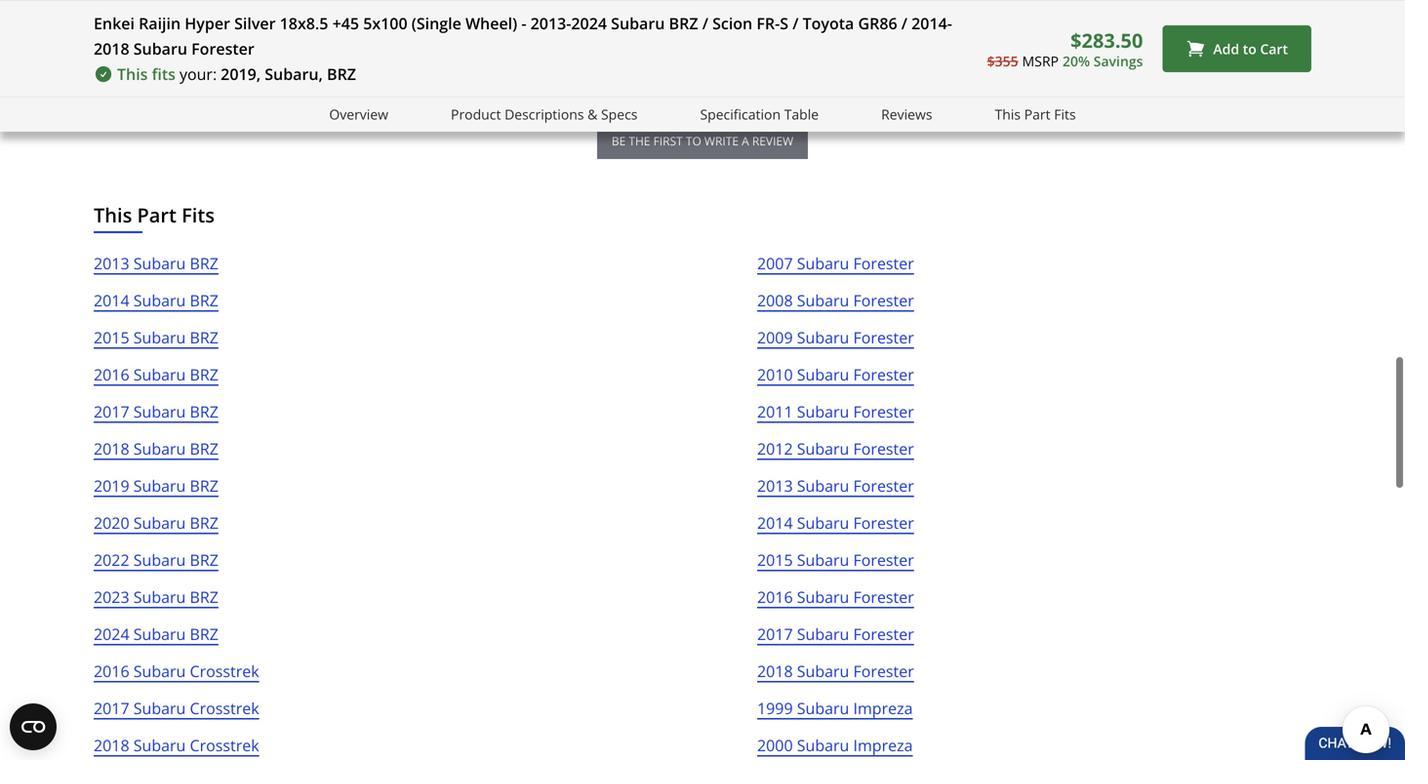Task type: vqa. For each thing, say whether or not it's contained in the screenshot.
2020 Subaru BRZ
yes



Task type: describe. For each thing, give the bounding box(es) containing it.
2019,
[[221, 63, 261, 84]]

brz for 2014 subaru brz
[[190, 290, 219, 311]]

2013 subaru brz
[[94, 253, 219, 274]]

2018 subaru crosstrek
[[94, 735, 259, 756]]

2015 subaru forester
[[758, 550, 915, 571]]

silver
[[234, 13, 276, 34]]

2012 subaru forester link
[[758, 436, 915, 473]]

specification table link
[[700, 103, 819, 126]]

to inside 'button'
[[686, 133, 702, 149]]

overview link
[[329, 103, 389, 126]]

2016 subaru crosstrek
[[94, 661, 259, 682]]

2015 subaru brz
[[94, 327, 219, 348]]

specification table
[[700, 105, 819, 124]]

fits inside 'link'
[[1055, 105, 1077, 124]]

2018 subaru forester link
[[758, 659, 915, 696]]

2 vertical spatial this
[[94, 202, 132, 228]]

1999 subaru impreza
[[758, 698, 913, 719]]

overview
[[329, 105, 389, 124]]

forester for 2008 subaru forester
[[854, 290, 915, 311]]

brz for 2015 subaru brz
[[190, 327, 219, 348]]

2009 subaru forester
[[758, 327, 915, 348]]

subaru for 2016 subaru brz
[[134, 364, 186, 385]]

subaru for 2016 subaru forester
[[797, 587, 850, 608]]

2011 subaru forester link
[[758, 399, 915, 436]]

toyota
[[803, 13, 855, 34]]

&
[[588, 105, 598, 124]]

3 star image from the left
[[717, 82, 739, 103]]

subaru for 2007 subaru forester
[[797, 253, 850, 274]]

forester for 2015 subaru forester
[[854, 550, 915, 571]]

enkei raijin hyper silver 18x8.5 +45 5x100 (single wheel) - 2013-2024 subaru brz / scion fr-s / toyota gr86 / 2014- 2018 subaru forester
[[94, 13, 953, 59]]

2019 subaru brz
[[94, 475, 219, 496]]

this inside 'link'
[[995, 105, 1021, 124]]

s
[[780, 13, 789, 34]]

forester for 2012 subaru forester
[[854, 438, 915, 459]]

1999 subaru impreza link
[[758, 696, 913, 733]]

subaru,
[[265, 63, 323, 84]]

1 / from the left
[[703, 13, 709, 34]]

crosstrek for 2016 subaru crosstrek
[[190, 661, 259, 682]]

1 vertical spatial fits
[[182, 202, 215, 228]]

subaru for 2017 subaru crosstrek
[[134, 698, 186, 719]]

2 / from the left
[[793, 13, 799, 34]]

forester for 2009 subaru forester
[[854, 327, 915, 348]]

2008 subaru forester
[[758, 290, 915, 311]]

subaru for 2019 subaru brz
[[134, 475, 186, 496]]

2017 subaru forester link
[[758, 622, 915, 659]]

fits
[[152, 63, 176, 84]]

be the first to write a review button
[[597, 123, 809, 159]]

1999
[[758, 698, 793, 719]]

2014-
[[912, 13, 953, 34]]

2013 for 2013 subaru brz
[[94, 253, 129, 274]]

1 vertical spatial this part fits
[[94, 202, 215, 228]]

2010 subaru forester
[[758, 364, 915, 385]]

subaru up star icon at top
[[611, 13, 665, 34]]

2023 subaru brz
[[94, 587, 219, 608]]

subaru for 2023 subaru brz
[[134, 587, 186, 608]]

be
[[612, 133, 626, 149]]

forester for 2018 subaru forester
[[854, 661, 915, 682]]

5x100
[[363, 13, 408, 34]]

2017 subaru brz link
[[94, 399, 219, 436]]

forester for 2010 subaru forester
[[854, 364, 915, 385]]

2011 subaru forester
[[758, 401, 915, 422]]

to inside button
[[1244, 39, 1257, 58]]

20%
[[1063, 52, 1091, 70]]

reviews link
[[882, 103, 933, 126]]

subaru for 2013 subaru forester
[[797, 475, 850, 496]]

star image
[[642, 82, 664, 103]]

2018 subaru brz
[[94, 438, 219, 459]]

4 star image from the left
[[742, 82, 764, 103]]

reviews
[[882, 105, 933, 124]]

table
[[785, 105, 819, 124]]

brz for 2013 subaru brz
[[190, 253, 219, 274]]

2009 subaru forester link
[[758, 325, 915, 362]]

2023
[[94, 587, 129, 608]]

subaru for 2014 subaru brz
[[134, 290, 186, 311]]

hyper
[[185, 13, 230, 34]]

2017 subaru crosstrek
[[94, 698, 259, 719]]

2012
[[758, 438, 793, 459]]

2018 subaru crosstrek link
[[94, 733, 259, 761]]

this fits your: 2019, subaru, brz
[[117, 63, 356, 84]]

brz for 2023 subaru brz
[[190, 587, 219, 608]]

$355
[[988, 52, 1019, 70]]

2014 for 2014 subaru forester
[[758, 512, 793, 533]]

brz for 2022 subaru brz
[[190, 550, 219, 571]]

subaru for 2014 subaru forester
[[797, 512, 850, 533]]

brz for 2016 subaru brz
[[190, 364, 219, 385]]

questions
[[180, 2, 255, 20]]

3 / from the left
[[902, 13, 908, 34]]

0 horizontal spatial part
[[137, 202, 177, 228]]

subaru for 2020 subaru brz
[[134, 512, 186, 533]]

add to cart button
[[1163, 25, 1312, 72]]

your:
[[180, 63, 217, 84]]

2016 for 2016 subaru brz
[[94, 364, 129, 385]]

add
[[1214, 39, 1240, 58]]

2015 for 2015 subaru brz
[[94, 327, 129, 348]]

scion
[[713, 13, 753, 34]]

2007
[[758, 253, 793, 274]]

2022 subaru brz
[[94, 550, 219, 571]]

2015 subaru brz link
[[94, 325, 219, 362]]

crosstrek for 2017 subaru crosstrek
[[190, 698, 259, 719]]

gr86
[[859, 13, 898, 34]]

be the first to write a review
[[612, 133, 794, 149]]

2019
[[94, 475, 129, 496]]

subaru for 2016 subaru crosstrek
[[134, 661, 186, 682]]

2008 subaru forester link
[[758, 288, 915, 325]]

2000 subaru impreza
[[758, 735, 913, 756]]

impreza for 1999 subaru impreza
[[854, 698, 913, 719]]

msrp
[[1023, 52, 1059, 70]]

2024 inside enkei raijin hyper silver 18x8.5 +45 5x100 (single wheel) - 2013-2024 subaru brz / scion fr-s / toyota gr86 / 2014- 2018 subaru forester
[[572, 13, 607, 34]]

forester for 2016 subaru forester
[[854, 587, 915, 608]]

subaru for 2008 subaru forester
[[797, 290, 850, 311]]

product descriptions & specs
[[451, 105, 638, 124]]

2016 subaru forester
[[758, 587, 915, 608]]

subaru for 2018 subaru forester
[[797, 661, 850, 682]]

specification
[[700, 105, 781, 124]]

2018 for 2018 subaru brz
[[94, 438, 129, 459]]

forester inside enkei raijin hyper silver 18x8.5 +45 5x100 (single wheel) - 2013-2024 subaru brz / scion fr-s / toyota gr86 / 2014- 2018 subaru forester
[[192, 38, 255, 59]]

2014 subaru forester
[[758, 512, 915, 533]]

2017 subaru crosstrek link
[[94, 696, 259, 733]]

subaru for 2022 subaru brz
[[134, 550, 186, 571]]

savings
[[1094, 52, 1144, 70]]



Task type: locate. For each thing, give the bounding box(es) containing it.
forester down "2013 subaru forester" link
[[854, 512, 915, 533]]

2016
[[94, 364, 129, 385], [758, 587, 793, 608], [94, 661, 129, 682]]

2011
[[758, 401, 793, 422]]

to right add
[[1244, 39, 1257, 58]]

subaru down 2022 subaru brz link
[[134, 587, 186, 608]]

to right first
[[686, 133, 702, 149]]

2017 inside 2017 subaru brz link
[[94, 401, 129, 422]]

1 crosstrek from the top
[[190, 661, 259, 682]]

this part fits down msrp
[[995, 105, 1077, 124]]

part
[[1025, 105, 1051, 124], [137, 202, 177, 228]]

wheel)
[[466, 13, 518, 34]]

subaru down raijin
[[134, 38, 187, 59]]

brz down 2013 subaru brz link
[[190, 290, 219, 311]]

2010 subaru forester link
[[758, 362, 915, 399]]

1 vertical spatial 2014
[[758, 512, 793, 533]]

crosstrek down '2016 subaru crosstrek' link
[[190, 698, 259, 719]]

brz inside "link"
[[190, 475, 219, 496]]

part inside 'link'
[[1025, 105, 1051, 124]]

1 star image from the left
[[667, 82, 689, 103]]

2 star image from the left
[[692, 82, 714, 103]]

brz down 2016 subaru brz link
[[190, 401, 219, 422]]

part down msrp
[[1025, 105, 1051, 124]]

subaru for 1999 subaru impreza
[[797, 698, 850, 719]]

cart
[[1261, 39, 1289, 58]]

subaru for 2015 subaru forester
[[797, 550, 850, 571]]

this up 2013 subaru brz
[[94, 202, 132, 228]]

2018 for 2018 subaru forester
[[758, 661, 793, 682]]

2007 subaru forester
[[758, 253, 915, 274]]

forester down 2012 subaru forester link
[[854, 475, 915, 496]]

crosstrek up 2017 subaru crosstrek at left
[[190, 661, 259, 682]]

2007 subaru forester link
[[758, 251, 915, 288]]

subaru down "2018 subaru forester" link
[[797, 698, 850, 719]]

2024 subaru brz link
[[94, 622, 219, 659]]

2018 subaru forester
[[758, 661, 915, 682]]

forester for 2013 subaru forester
[[854, 475, 915, 496]]

0 vertical spatial 2024
[[572, 13, 607, 34]]

subaru down 2015 subaru brz link on the left top
[[134, 364, 186, 385]]

2012 subaru forester
[[758, 438, 915, 459]]

subaru down 2024 subaru brz link
[[134, 661, 186, 682]]

1 horizontal spatial 2015
[[758, 550, 793, 571]]

subaru up "2014 subaru brz"
[[134, 253, 186, 274]]

forester for 2011 subaru forester
[[854, 401, 915, 422]]

0 horizontal spatial 2014
[[94, 290, 129, 311]]

/ right s
[[793, 13, 799, 34]]

subaru inside "link"
[[797, 512, 850, 533]]

raijin
[[139, 13, 181, 34]]

subaru down 2017 subaru crosstrek link
[[134, 735, 186, 756]]

2024 right -
[[572, 13, 607, 34]]

2018 down the enkei
[[94, 38, 129, 59]]

2018 down 2017 subaru crosstrek link
[[94, 735, 129, 756]]

2017
[[94, 401, 129, 422], [758, 624, 793, 645], [94, 698, 129, 719]]

subaru for 2017 subaru forester
[[797, 624, 850, 645]]

2010
[[758, 364, 793, 385]]

/ right gr86
[[902, 13, 908, 34]]

descriptions
[[505, 105, 584, 124]]

1 vertical spatial to
[[686, 133, 702, 149]]

brz for 2020 subaru brz
[[190, 512, 219, 533]]

subaru down 2017 subaru forester 'link'
[[797, 661, 850, 682]]

$283.50 $355 msrp 20% savings
[[988, 27, 1144, 70]]

2 impreza from the top
[[854, 735, 913, 756]]

2016 down 2024 subaru brz link
[[94, 661, 129, 682]]

2013 subaru forester
[[758, 475, 915, 496]]

2013 subaru forester link
[[758, 473, 915, 511]]

2014
[[94, 290, 129, 311], [758, 512, 793, 533]]

subaru inside "link"
[[134, 475, 186, 496]]

this down $355
[[995, 105, 1021, 124]]

this part fits link
[[995, 103, 1077, 126]]

2 vertical spatial 2016
[[94, 661, 129, 682]]

2013 for 2013 subaru forester
[[758, 475, 793, 496]]

fr-
[[757, 13, 780, 34]]

forester down 2017 subaru forester 'link'
[[854, 661, 915, 682]]

2018
[[94, 38, 129, 59], [94, 438, 129, 459], [758, 661, 793, 682], [94, 735, 129, 756]]

0 horizontal spatial 2024
[[94, 624, 129, 645]]

2017 down 2016 subaru forester link
[[758, 624, 793, 645]]

1 vertical spatial 2017
[[758, 624, 793, 645]]

brz down 2014 subaru brz link
[[190, 327, 219, 348]]

subaru down '2009 subaru forester' link
[[797, 364, 850, 385]]

2 horizontal spatial /
[[902, 13, 908, 34]]

2016 down 2015 subaru brz link on the left top
[[94, 364, 129, 385]]

subaru down 2013 subaru brz link
[[134, 290, 186, 311]]

1 impreza from the top
[[854, 698, 913, 719]]

2017 for 2017 subaru crosstrek
[[94, 698, 129, 719]]

brz down 2017 subaru brz link
[[190, 438, 219, 459]]

1 vertical spatial 2015
[[758, 550, 793, 571]]

this part fits
[[995, 105, 1077, 124], [94, 202, 215, 228]]

impreza
[[854, 698, 913, 719], [854, 735, 913, 756]]

brz inside enkei raijin hyper silver 18x8.5 +45 5x100 (single wheel) - 2013-2024 subaru brz / scion fr-s / toyota gr86 / 2014- 2018 subaru forester
[[669, 13, 699, 34]]

brz for 2018 subaru brz
[[190, 438, 219, 459]]

crosstrek down 2017 subaru crosstrek link
[[190, 735, 259, 756]]

3 crosstrek from the top
[[190, 735, 259, 756]]

forester for 2007 subaru forester
[[854, 253, 915, 274]]

subaru down the "2023 subaru brz" link
[[134, 624, 186, 645]]

forester down 2016 subaru forester link
[[854, 624, 915, 645]]

2014 subaru forester link
[[758, 511, 915, 548]]

2018 up 2019
[[94, 438, 129, 459]]

impreza down "2018 subaru forester" link
[[854, 698, 913, 719]]

0 vertical spatial impreza
[[854, 698, 913, 719]]

1 vertical spatial 2013
[[758, 475, 793, 496]]

1 horizontal spatial /
[[793, 13, 799, 34]]

subaru down "2013 subaru forester" link
[[797, 512, 850, 533]]

subaru for 2009 subaru forester
[[797, 327, 850, 348]]

subaru for 2011 subaru forester
[[797, 401, 850, 422]]

0 vertical spatial 2016
[[94, 364, 129, 385]]

subaru down 2014 subaru forester "link"
[[797, 550, 850, 571]]

brz
[[669, 13, 699, 34], [327, 63, 356, 84], [190, 253, 219, 274], [190, 290, 219, 311], [190, 327, 219, 348], [190, 364, 219, 385], [190, 401, 219, 422], [190, 438, 219, 459], [190, 475, 219, 496], [190, 512, 219, 533], [190, 550, 219, 571], [190, 587, 219, 608], [190, 624, 219, 645]]

forester inside "link"
[[854, 512, 915, 533]]

forester up 2008 subaru forester
[[854, 253, 915, 274]]

2 vertical spatial crosstrek
[[190, 735, 259, 756]]

brz up overview
[[327, 63, 356, 84]]

0 vertical spatial 2017
[[94, 401, 129, 422]]

subaru for 2015 subaru brz
[[134, 327, 186, 348]]

specs
[[601, 105, 638, 124]]

1 vertical spatial this
[[995, 105, 1021, 124]]

2017 down '2016 subaru crosstrek' link
[[94, 698, 129, 719]]

1 vertical spatial part
[[137, 202, 177, 228]]

subaru for 2013 subaru brz
[[134, 253, 186, 274]]

part up 2013 subaru brz
[[137, 202, 177, 228]]

subaru down 2012 subaru forester link
[[797, 475, 850, 496]]

1 horizontal spatial part
[[1025, 105, 1051, 124]]

2014 down 2013 subaru brz link
[[94, 290, 129, 311]]

write
[[705, 133, 739, 149]]

2013 inside 2013 subaru brz link
[[94, 253, 129, 274]]

1 horizontal spatial 2014
[[758, 512, 793, 533]]

forester down 2015 subaru forester 'link'
[[854, 587, 915, 608]]

2017 for 2017 subaru forester
[[758, 624, 793, 645]]

2013
[[94, 253, 129, 274], [758, 475, 793, 496]]

2017 subaru forester
[[758, 624, 915, 645]]

forester down 2008 subaru forester link
[[854, 327, 915, 348]]

1 vertical spatial 2024
[[94, 624, 129, 645]]

0 vertical spatial to
[[1244, 39, 1257, 58]]

2015 inside 'link'
[[758, 550, 793, 571]]

2008
[[758, 290, 793, 311]]

2015 down 2014 subaru forester "link"
[[758, 550, 793, 571]]

to
[[1244, 39, 1257, 58], [686, 133, 702, 149]]

subaru down 2016 subaru brz link
[[134, 401, 186, 422]]

0 horizontal spatial to
[[686, 133, 702, 149]]

2019 subaru brz link
[[94, 473, 219, 511]]

2017 for 2017 subaru brz
[[94, 401, 129, 422]]

forester
[[192, 38, 255, 59], [854, 253, 915, 274], [854, 290, 915, 311], [854, 327, 915, 348], [854, 364, 915, 385], [854, 401, 915, 422], [854, 438, 915, 459], [854, 475, 915, 496], [854, 512, 915, 533], [854, 550, 915, 571], [854, 587, 915, 608], [854, 624, 915, 645], [854, 661, 915, 682]]

reviews
[[103, 2, 162, 20]]

brz up 2016 subaru crosstrek
[[190, 624, 219, 645]]

(single
[[412, 13, 462, 34]]

2014 subaru brz link
[[94, 288, 219, 325]]

brz for 2019 subaru brz
[[190, 475, 219, 496]]

subaru for 2000 subaru impreza
[[797, 735, 850, 756]]

1 horizontal spatial this part fits
[[995, 105, 1077, 124]]

brz down 2019 subaru brz "link"
[[190, 512, 219, 533]]

0 vertical spatial fits
[[1055, 105, 1077, 124]]

subaru for 2024 subaru brz
[[134, 624, 186, 645]]

2013 subaru brz link
[[94, 251, 219, 288]]

brz for 2024 subaru brz
[[190, 624, 219, 645]]

tab list containing reviews
[[103, 2, 273, 32]]

star image
[[667, 82, 689, 103], [692, 82, 714, 103], [717, 82, 739, 103], [742, 82, 764, 103]]

2016 subaru brz
[[94, 364, 219, 385]]

impreza for 2000 subaru impreza
[[854, 735, 913, 756]]

2020
[[94, 512, 129, 533]]

2013 inside "2013 subaru forester" link
[[758, 475, 793, 496]]

crosstrek
[[190, 661, 259, 682], [190, 698, 259, 719], [190, 735, 259, 756]]

subaru down 2020 subaru brz link
[[134, 550, 186, 571]]

0 vertical spatial 2014
[[94, 290, 129, 311]]

this left fits
[[117, 63, 148, 84]]

first
[[654, 133, 683, 149]]

forester down 2011 subaru forester link
[[854, 438, 915, 459]]

0 horizontal spatial 2013
[[94, 253, 129, 274]]

subaru down 2017 subaru brz link
[[134, 438, 186, 459]]

subaru down 2010 subaru forester link
[[797, 401, 850, 422]]

0 vertical spatial crosstrek
[[190, 661, 259, 682]]

0 vertical spatial 2015
[[94, 327, 129, 348]]

2018 up '1999' on the bottom of page
[[758, 661, 793, 682]]

add to cart
[[1214, 39, 1289, 58]]

subaru down 1999 subaru impreza link
[[797, 735, 850, 756]]

1 horizontal spatial 2024
[[572, 13, 607, 34]]

1 horizontal spatial to
[[1244, 39, 1257, 58]]

fits down 20%
[[1055, 105, 1077, 124]]

brz up "2014 subaru brz"
[[190, 253, 219, 274]]

a
[[742, 133, 750, 149]]

/
[[703, 13, 709, 34], [793, 13, 799, 34], [902, 13, 908, 34]]

1 horizontal spatial 2013
[[758, 475, 793, 496]]

2017 inside 2017 subaru forester 'link'
[[758, 624, 793, 645]]

0 vertical spatial 2013
[[94, 253, 129, 274]]

2016 for 2016 subaru crosstrek
[[94, 661, 129, 682]]

2013 down 2012 at right bottom
[[758, 475, 793, 496]]

subaru for 2018 subaru brz
[[134, 438, 186, 459]]

0 horizontal spatial 2015
[[94, 327, 129, 348]]

0 horizontal spatial fits
[[182, 202, 215, 228]]

2013 up "2014 subaru brz"
[[94, 253, 129, 274]]

subaru down 2014 subaru brz link
[[134, 327, 186, 348]]

2 vertical spatial 2017
[[94, 698, 129, 719]]

forester down '2009 subaru forester' link
[[854, 364, 915, 385]]

forester down 2007 subaru forester link
[[854, 290, 915, 311]]

2024
[[572, 13, 607, 34], [94, 624, 129, 645]]

2015 subaru forester link
[[758, 548, 915, 585]]

crosstrek for 2018 subaru crosstrek
[[190, 735, 259, 756]]

subaru for 2017 subaru brz
[[134, 401, 186, 422]]

0 vertical spatial this part fits
[[995, 105, 1077, 124]]

subaru down 2019 subaru brz "link"
[[134, 512, 186, 533]]

product
[[451, 105, 501, 124]]

/ left scion
[[703, 13, 709, 34]]

subaru for 2012 subaru forester
[[797, 438, 850, 459]]

2023 subaru brz link
[[94, 585, 219, 622]]

forester down 2014 subaru forester "link"
[[854, 550, 915, 571]]

forester up this fits your: 2019, subaru, brz
[[192, 38, 255, 59]]

-
[[522, 13, 527, 34]]

$283.50
[[1071, 27, 1144, 53]]

brz for 2017 subaru brz
[[190, 401, 219, 422]]

0 horizontal spatial this part fits
[[94, 202, 215, 228]]

forester for 2017 subaru forester
[[854, 624, 915, 645]]

2017 down 2016 subaru brz link
[[94, 401, 129, 422]]

brz left scion
[[669, 13, 699, 34]]

subaru for 2018 subaru crosstrek
[[134, 735, 186, 756]]

forester for 2014 subaru forester
[[854, 512, 915, 533]]

2000 subaru impreza link
[[758, 733, 913, 761]]

2015 for 2015 subaru forester
[[758, 550, 793, 571]]

enkei
[[94, 13, 135, 34]]

2014 for 2014 subaru brz
[[94, 290, 129, 311]]

this
[[117, 63, 148, 84], [995, 105, 1021, 124], [94, 202, 132, 228]]

brz down 2018 subaru brz link at the bottom left of the page
[[190, 475, 219, 496]]

2016 subaru crosstrek link
[[94, 659, 259, 696]]

2020 subaru brz
[[94, 512, 219, 533]]

2018 for 2018 subaru crosstrek
[[94, 735, 129, 756]]

2024 down the 2023
[[94, 624, 129, 645]]

product descriptions & specs link
[[451, 103, 638, 126]]

2015 down 2014 subaru brz link
[[94, 327, 129, 348]]

0 horizontal spatial /
[[703, 13, 709, 34]]

2016 subaru brz link
[[94, 362, 219, 399]]

the
[[629, 133, 651, 149]]

1 vertical spatial crosstrek
[[190, 698, 259, 719]]

1 vertical spatial impreza
[[854, 735, 913, 756]]

2 crosstrek from the top
[[190, 698, 259, 719]]

2016 subaru forester link
[[758, 585, 915, 622]]

subaru down 2018 subaru brz link at the bottom left of the page
[[134, 475, 186, 496]]

forester down 2010 subaru forester link
[[854, 401, 915, 422]]

2016 for 2016 subaru forester
[[758, 587, 793, 608]]

18x8.5
[[280, 13, 328, 34]]

subaru down 2008 subaru forester link
[[797, 327, 850, 348]]

this part fits up 2013 subaru brz
[[94, 202, 215, 228]]

1 vertical spatial 2016
[[758, 587, 793, 608]]

2016 down 2015 subaru forester 'link'
[[758, 587, 793, 608]]

subaru up 2008 subaru forester
[[797, 253, 850, 274]]

2000
[[758, 735, 793, 756]]

subaru down '2016 subaru crosstrek' link
[[134, 698, 186, 719]]

subaru down 2016 subaru forester link
[[797, 624, 850, 645]]

2022
[[94, 550, 129, 571]]

2009
[[758, 327, 793, 348]]

2015
[[94, 327, 129, 348], [758, 550, 793, 571]]

2014 down "2013 subaru forester" link
[[758, 512, 793, 533]]

fits up 2013 subaru brz
[[182, 202, 215, 228]]

2017 inside 2017 subaru crosstrek link
[[94, 698, 129, 719]]

open widget image
[[10, 704, 57, 751]]

2014 inside "link"
[[758, 512, 793, 533]]

brz down 2015 subaru brz link on the left top
[[190, 364, 219, 385]]

2018 subaru brz link
[[94, 436, 219, 473]]

subaru for 2010 subaru forester
[[797, 364, 850, 385]]

impreza down 1999 subaru impreza link
[[854, 735, 913, 756]]

0 vertical spatial this
[[117, 63, 148, 84]]

subaru down 2015 subaru forester 'link'
[[797, 587, 850, 608]]

1 horizontal spatial fits
[[1055, 105, 1077, 124]]

subaru down 2011 subaru forester link
[[797, 438, 850, 459]]

2018 inside enkei raijin hyper silver 18x8.5 +45 5x100 (single wheel) - 2013-2024 subaru brz / scion fr-s / toyota gr86 / 2014- 2018 subaru forester
[[94, 38, 129, 59]]

brz down 2022 subaru brz link
[[190, 587, 219, 608]]

subaru down 2007 subaru forester link
[[797, 290, 850, 311]]

brz down 2020 subaru brz link
[[190, 550, 219, 571]]

tab list
[[103, 2, 273, 32]]

0 vertical spatial part
[[1025, 105, 1051, 124]]



